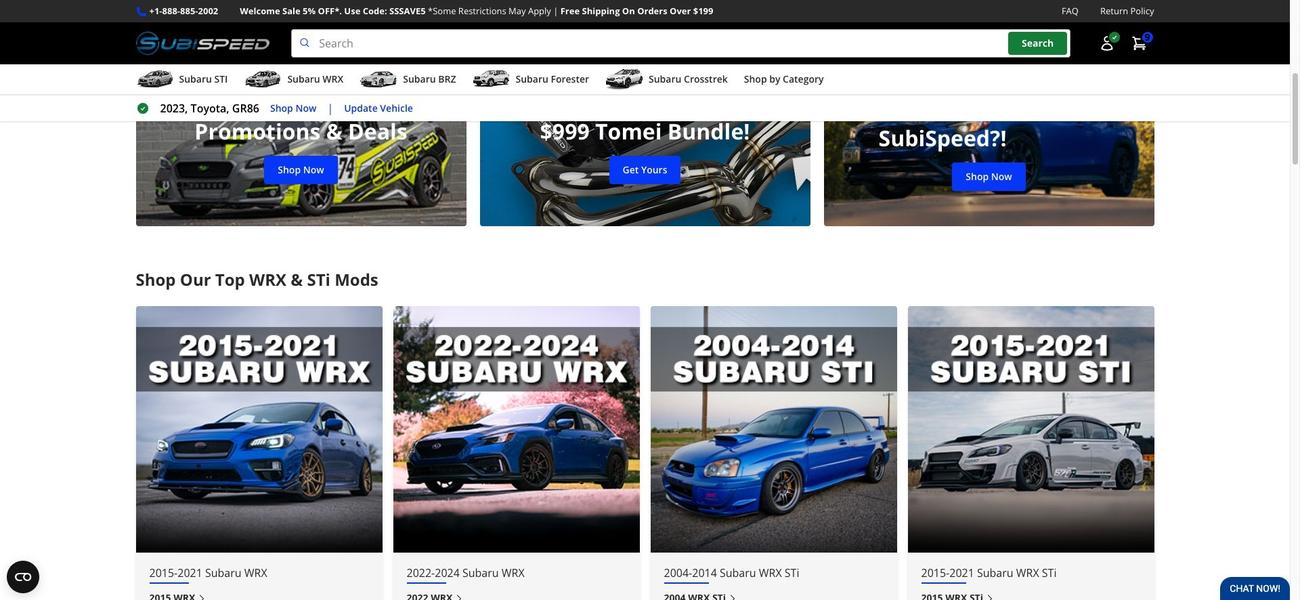 Task type: locate. For each thing, give the bounding box(es) containing it.
earn rewards image
[[824, 19, 1154, 226]]

search input field
[[291, 29, 1070, 58]]

a subaru wrx thumbnail image image
[[244, 69, 282, 89]]

coilovers image
[[480, 19, 810, 226]]

open widget image
[[7, 561, 39, 593]]

button image
[[1099, 35, 1115, 52]]

2015-21 wrx mods image
[[136, 306, 382, 553]]

a subaru sti thumbnail image image
[[136, 69, 174, 89]]



Task type: describe. For each thing, give the bounding box(es) containing it.
subispeed logo image
[[136, 29, 270, 58]]

wrx sti mods image
[[650, 306, 897, 553]]

deals image
[[136, 19, 466, 226]]

a subaru forester thumbnail image image
[[472, 69, 510, 89]]

a subaru brz thumbnail image image
[[360, 69, 398, 89]]

2015-2021 wrx sti aftermarket parts image
[[908, 306, 1154, 553]]

a subaru crosstrek thumbnail image image
[[605, 69, 643, 89]]

2022-2024 wrx mods image
[[393, 306, 640, 553]]



Task type: vqa. For each thing, say whether or not it's contained in the screenshot.
the button image
yes



